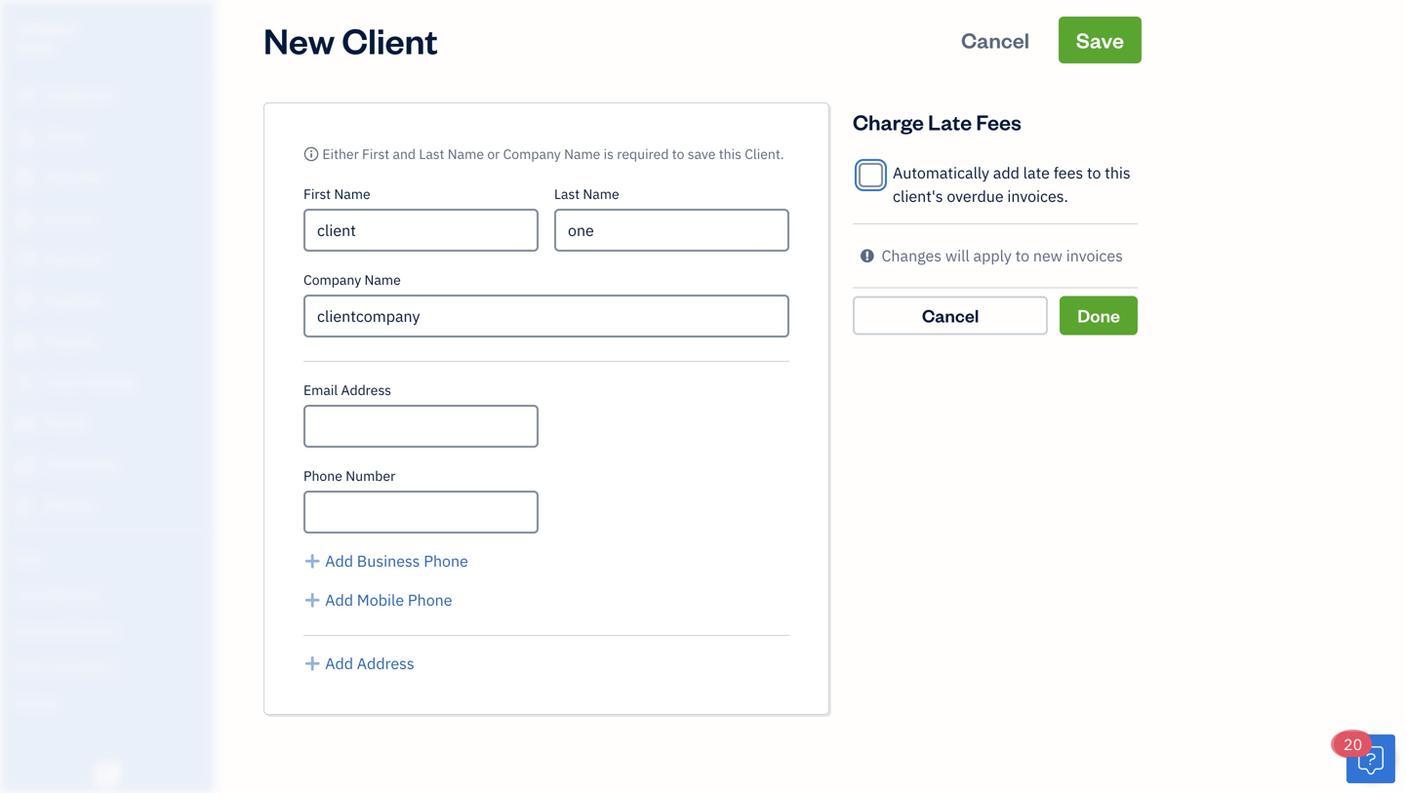 Task type: vqa. For each thing, say whether or not it's contained in the screenshot.
'FreshBooks' icon
yes



Task type: describe. For each thing, give the bounding box(es) containing it.
client's
[[893, 186, 943, 206]]

fees
[[1054, 163, 1084, 183]]

add business phone button
[[304, 550, 468, 573]]

add mobile phone button
[[304, 589, 452, 612]]

0 vertical spatial first
[[362, 145, 390, 163]]

save
[[688, 145, 716, 163]]

timer image
[[13, 374, 36, 393]]

0 horizontal spatial this
[[719, 145, 742, 163]]

owner
[[16, 39, 54, 55]]

cancel for bottommost cancel button
[[922, 304, 979, 327]]

20 button
[[1334, 732, 1396, 784]]

mobile
[[357, 590, 404, 611]]

number
[[346, 467, 396, 485]]

add address button
[[304, 652, 414, 675]]

0 horizontal spatial to
[[672, 145, 685, 163]]

connections
[[45, 658, 115, 674]]

plus image for add mobile phone
[[304, 589, 322, 612]]

add mobile phone
[[325, 590, 452, 611]]

team members
[[15, 586, 100, 602]]

dashboard image
[[13, 87, 36, 106]]

First Name text field
[[304, 209, 539, 252]]

settings link
[[5, 686, 209, 720]]

exclamationcircle image
[[861, 244, 874, 268]]

apply
[[974, 245, 1012, 266]]

team members link
[[5, 578, 209, 612]]

freshbooks image
[[92, 762, 123, 786]]

required
[[617, 145, 669, 163]]

name for last name
[[583, 185, 619, 203]]

resource center badge image
[[1347, 735, 1396, 784]]

add address
[[325, 653, 414, 674]]

phone for add mobile phone
[[408, 590, 452, 611]]

first name
[[304, 185, 371, 203]]

add business phone
[[325, 551, 468, 571]]

either
[[322, 145, 359, 163]]

charge
[[853, 108, 924, 136]]

fees
[[976, 108, 1022, 136]]

estimate image
[[13, 169, 36, 188]]

payment image
[[13, 251, 36, 270]]

changes will apply to new invoices
[[882, 245, 1123, 266]]

bank
[[15, 658, 43, 674]]

email
[[304, 381, 338, 399]]

0 vertical spatial phone
[[304, 467, 343, 485]]

company name
[[304, 271, 401, 289]]

client
[[342, 17, 438, 63]]

will
[[946, 245, 970, 266]]

and inside main element
[[47, 622, 68, 638]]

plus image for add business phone
[[304, 550, 322, 573]]

last name
[[554, 185, 619, 203]]

automatically
[[893, 163, 990, 183]]

1 vertical spatial last
[[554, 185, 580, 203]]

invoices
[[1067, 245, 1123, 266]]

0 vertical spatial cancel button
[[944, 17, 1047, 63]]

Phone Number text field
[[304, 491, 539, 534]]

apps link
[[5, 542, 209, 576]]

add
[[993, 163, 1020, 183]]

name for first name
[[334, 185, 371, 203]]

chart image
[[13, 456, 36, 475]]

report image
[[13, 497, 36, 516]]

Company Name text field
[[304, 295, 790, 338]]

address for add address
[[357, 653, 414, 674]]

either first and last name or company name is required to save this client.
[[322, 145, 784, 163]]

project image
[[13, 333, 36, 352]]

or
[[487, 145, 500, 163]]

client.
[[745, 145, 784, 163]]



Task type: locate. For each thing, give the bounding box(es) containing it.
1 horizontal spatial last
[[554, 185, 580, 203]]

charge late fees
[[853, 108, 1022, 136]]

is
[[604, 145, 614, 163]]

company down 'first name'
[[304, 271, 361, 289]]

phone right mobile
[[408, 590, 452, 611]]

0 vertical spatial plus image
[[304, 550, 322, 573]]

apps
[[15, 550, 44, 566]]

1 horizontal spatial and
[[393, 145, 416, 163]]

automatically add late fees to this client's overdue invoices.
[[893, 163, 1131, 206]]

changes
[[882, 245, 942, 266]]

1 vertical spatial cancel
[[922, 304, 979, 327]]

0 vertical spatial address
[[341, 381, 391, 399]]

1 plus image from the top
[[304, 550, 322, 573]]

and right "either"
[[393, 145, 416, 163]]

to right fees
[[1087, 163, 1101, 183]]

1 horizontal spatial this
[[1105, 163, 1131, 183]]

client image
[[13, 128, 36, 147]]

address inside button
[[357, 653, 414, 674]]

cancel for the top cancel button
[[962, 26, 1030, 54]]

and right items
[[47, 622, 68, 638]]

0 vertical spatial cancel
[[962, 26, 1030, 54]]

0 vertical spatial add
[[325, 551, 353, 571]]

1 vertical spatial plus image
[[304, 589, 322, 612]]

to inside automatically add late fees to this client's overdue invoices.
[[1087, 163, 1101, 183]]

Last Name text field
[[554, 209, 790, 252]]

1 add from the top
[[325, 551, 353, 571]]

name left is
[[564, 145, 601, 163]]

plus image up plus image
[[304, 589, 322, 612]]

this right save on the top
[[719, 145, 742, 163]]

plus image left business
[[304, 550, 322, 573]]

3 add from the top
[[325, 653, 353, 674]]

members
[[48, 586, 100, 602]]

company
[[503, 145, 561, 163], [304, 271, 361, 289]]

cancel button down will
[[853, 296, 1048, 335]]

and
[[393, 145, 416, 163], [47, 622, 68, 638]]

name down first name text field
[[365, 271, 401, 289]]

invoices.
[[1008, 186, 1069, 206]]

1 horizontal spatial first
[[362, 145, 390, 163]]

1 vertical spatial and
[[47, 622, 68, 638]]

cancel up fees
[[962, 26, 1030, 54]]

1 vertical spatial cancel button
[[853, 296, 1048, 335]]

phone number
[[304, 467, 396, 485]]

add for add business phone
[[325, 551, 353, 571]]

company right or
[[503, 145, 561, 163]]

2 vertical spatial add
[[325, 653, 353, 674]]

save button
[[1059, 17, 1142, 63]]

done button
[[1060, 296, 1138, 335]]

save
[[1076, 26, 1124, 54]]

expense image
[[13, 292, 36, 311]]

primary image
[[304, 145, 319, 163]]

team
[[15, 586, 45, 602]]

1 vertical spatial phone
[[424, 551, 468, 571]]

late
[[928, 108, 972, 136]]

cancel down will
[[922, 304, 979, 327]]

last left or
[[419, 145, 445, 163]]

add
[[325, 551, 353, 571], [325, 590, 353, 611], [325, 653, 353, 674]]

bank connections link
[[5, 650, 209, 684]]

email address
[[304, 381, 391, 399]]

last
[[419, 145, 445, 163], [554, 185, 580, 203]]

cancel
[[962, 26, 1030, 54], [922, 304, 979, 327]]

phone left number
[[304, 467, 343, 485]]

0 horizontal spatial and
[[47, 622, 68, 638]]

name
[[448, 145, 484, 163], [564, 145, 601, 163], [334, 185, 371, 203], [583, 185, 619, 203], [365, 271, 401, 289]]

this right fees
[[1105, 163, 1131, 183]]

name left or
[[448, 145, 484, 163]]

company owner
[[16, 18, 76, 55]]

bank connections
[[15, 658, 115, 674]]

done
[[1078, 304, 1120, 327]]

money image
[[13, 415, 36, 434]]

plus image
[[304, 652, 322, 675]]

this
[[719, 145, 742, 163], [1105, 163, 1131, 183]]

plus image
[[304, 550, 322, 573], [304, 589, 322, 612]]

Email Address text field
[[304, 405, 539, 448]]

1 horizontal spatial company
[[503, 145, 561, 163]]

0 horizontal spatial last
[[419, 145, 445, 163]]

add left mobile
[[325, 590, 353, 611]]

to left new
[[1016, 245, 1030, 266]]

0 horizontal spatial first
[[304, 185, 331, 203]]

name for company name
[[365, 271, 401, 289]]

20
[[1344, 734, 1363, 755]]

0 vertical spatial and
[[393, 145, 416, 163]]

0 horizontal spatial company
[[304, 271, 361, 289]]

first down "primary" 'icon'
[[304, 185, 331, 203]]

company
[[16, 18, 76, 37]]

to left save on the top
[[672, 145, 685, 163]]

1 vertical spatial add
[[325, 590, 353, 611]]

settings
[[15, 694, 59, 711]]

1 vertical spatial first
[[304, 185, 331, 203]]

cancel button up fees
[[944, 17, 1047, 63]]

add left business
[[325, 551, 353, 571]]

invoice image
[[13, 210, 36, 229]]

add right plus image
[[325, 653, 353, 674]]

phone for add business phone
[[424, 551, 468, 571]]

first
[[362, 145, 390, 163], [304, 185, 331, 203]]

add for add address
[[325, 653, 353, 674]]

address
[[341, 381, 391, 399], [357, 653, 414, 674]]

to
[[672, 145, 685, 163], [1087, 163, 1101, 183], [1016, 245, 1030, 266]]

late
[[1024, 163, 1050, 183]]

last down the either first and last name or company name is required to save this client. on the top of the page
[[554, 185, 580, 203]]

services
[[70, 622, 118, 638]]

main element
[[0, 0, 264, 794]]

items
[[15, 622, 45, 638]]

business
[[357, 551, 420, 571]]

name down "either"
[[334, 185, 371, 203]]

0 vertical spatial last
[[419, 145, 445, 163]]

1 vertical spatial company
[[304, 271, 361, 289]]

2 vertical spatial phone
[[408, 590, 452, 611]]

2 plus image from the top
[[304, 589, 322, 612]]

0 vertical spatial company
[[503, 145, 561, 163]]

new client
[[264, 17, 438, 63]]

items and services link
[[5, 614, 209, 648]]

first right "either"
[[362, 145, 390, 163]]

1 vertical spatial address
[[357, 653, 414, 674]]

2 add from the top
[[325, 590, 353, 611]]

address for email address
[[341, 381, 391, 399]]

items and services
[[15, 622, 118, 638]]

add for add mobile phone
[[325, 590, 353, 611]]

new
[[1034, 245, 1063, 266]]

this inside automatically add late fees to this client's overdue invoices.
[[1105, 163, 1131, 183]]

phone
[[304, 467, 343, 485], [424, 551, 468, 571], [408, 590, 452, 611]]

address right email
[[341, 381, 391, 399]]

cancel button
[[944, 17, 1047, 63], [853, 296, 1048, 335]]

overdue
[[947, 186, 1004, 206]]

2 horizontal spatial to
[[1087, 163, 1101, 183]]

new
[[264, 17, 335, 63]]

address down 'add mobile phone'
[[357, 653, 414, 674]]

1 horizontal spatial to
[[1016, 245, 1030, 266]]

phone down phone number "text box"
[[424, 551, 468, 571]]

name down is
[[583, 185, 619, 203]]



